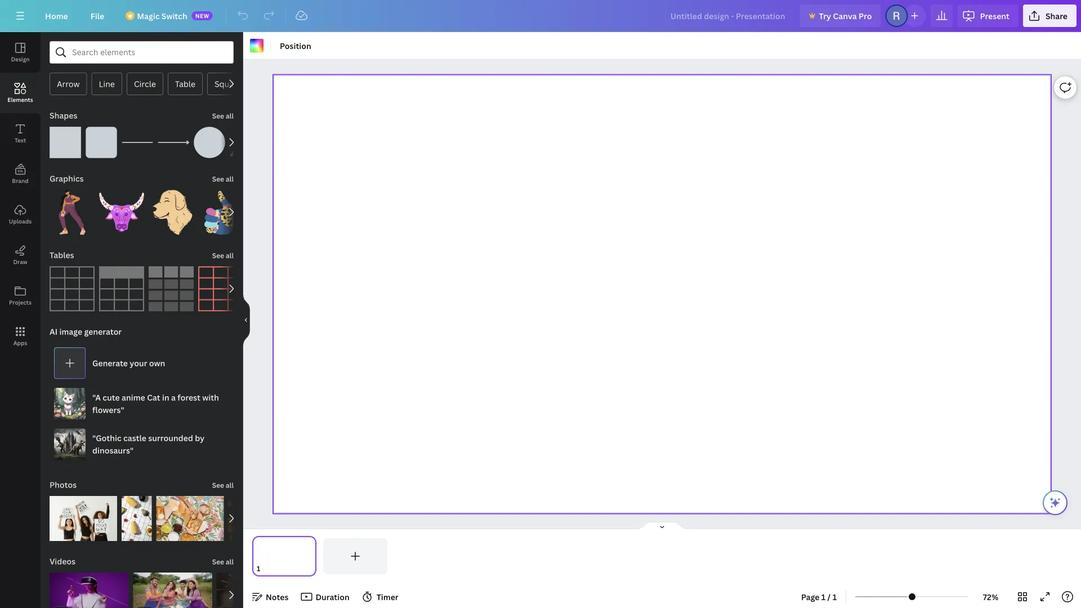 Task type: describe. For each thing, give the bounding box(es) containing it.
notes
[[266, 592, 289, 603]]

timer
[[377, 592, 399, 603]]

home link
[[36, 5, 77, 27]]

draw button
[[0, 235, 41, 276]]

side panel tab list
[[0, 32, 41, 357]]

ai
[[50, 327, 58, 337]]

generator
[[84, 327, 122, 337]]

see for videos
[[212, 558, 224, 567]]

person eating indian takeaway food image
[[156, 496, 224, 542]]

see all for shapes
[[212, 111, 234, 121]]

file
[[91, 10, 104, 21]]

cute
[[103, 393, 120, 403]]

see all button for videos
[[211, 551, 235, 573]]

position
[[280, 40, 311, 51]]

1 add this line to the canvas image from the left
[[122, 127, 153, 158]]

woman with kettlebell illustration image
[[50, 190, 95, 235]]

square image
[[50, 127, 81, 158]]

share
[[1046, 10, 1068, 21]]

try canva pro
[[820, 10, 873, 21]]

hide pages image
[[636, 522, 690, 531]]

see all for graphics
[[212, 174, 234, 184]]

"gothic
[[92, 433, 122, 444]]

text button
[[0, 113, 41, 154]]

design button
[[0, 32, 41, 73]]

line
[[99, 79, 115, 89]]

canva
[[834, 10, 858, 21]]

castle
[[123, 433, 146, 444]]

magic switch
[[137, 10, 187, 21]]

elements
[[7, 96, 33, 103]]

arrow button
[[50, 73, 87, 95]]

assortment of fruits and vegetables image
[[122, 496, 152, 542]]

duration
[[316, 592, 350, 603]]

text
[[15, 136, 26, 144]]

Search elements search field
[[72, 42, 211, 63]]

"gothic castle surrounded by dinosaurs"
[[92, 433, 205, 456]]

tables
[[50, 250, 74, 261]]

Page title text field
[[265, 564, 270, 575]]

share button
[[1024, 5, 1077, 27]]

shapes
[[50, 110, 77, 121]]

projects
[[9, 299, 32, 306]]

see for photos
[[212, 481, 224, 490]]

see all for videos
[[212, 558, 234, 567]]

circle
[[134, 79, 156, 89]]

your
[[130, 358, 147, 369]]

generate your own
[[92, 358, 165, 369]]

see all for tables
[[212, 251, 234, 260]]

generate
[[92, 358, 128, 369]]

canva assistant image
[[1049, 496, 1063, 510]]

page 1 / 1
[[802, 592, 837, 603]]

flowers"
[[92, 405, 124, 416]]

2 1 from the left
[[833, 592, 837, 603]]

72%
[[984, 592, 999, 603]]

draw
[[13, 258, 27, 266]]

image
[[59, 327, 82, 337]]

2 add this table to the canvas image from the left
[[99, 267, 144, 312]]

forest
[[178, 393, 201, 403]]

main menu bar
[[0, 0, 1082, 32]]

women protesting together image
[[50, 496, 117, 542]]

with
[[202, 393, 219, 403]]

dinosaurs"
[[92, 445, 134, 456]]

3 add this table to the canvas image from the left
[[149, 267, 194, 312]]

wild pattern like hand gesture image
[[198, 190, 243, 235]]

a
[[171, 393, 176, 403]]

parks and loving sisters laying on blanket at a park image
[[228, 496, 296, 542]]

present
[[981, 10, 1010, 21]]

1 1 from the left
[[822, 592, 826, 603]]

arrow
[[57, 79, 80, 89]]

pro
[[859, 10, 873, 21]]



Task type: vqa. For each thing, say whether or not it's contained in the screenshot.
circle
yes



Task type: locate. For each thing, give the bounding box(es) containing it.
see all down wild pattern like hand gesture image
[[212, 251, 234, 260]]

see all button for photos
[[211, 474, 235, 496]]

see down wild pattern like hand gesture image
[[212, 251, 224, 260]]

1 left /
[[822, 592, 826, 603]]

see all
[[212, 111, 234, 121], [212, 174, 234, 184], [212, 251, 234, 260], [212, 481, 234, 490], [212, 558, 234, 567]]

Design title text field
[[662, 5, 796, 27]]

switch
[[162, 10, 187, 21]]

square
[[215, 79, 242, 89]]

#ffffff image
[[250, 39, 264, 52]]

add this line to the canvas image left white circle shape 'image'
[[158, 127, 189, 158]]

all up wild pattern like hand gesture image
[[226, 174, 234, 184]]

see all for photos
[[212, 481, 234, 490]]

square button
[[207, 73, 249, 95]]

all down wild pattern like hand gesture image
[[226, 251, 234, 260]]

all up triangle up image
[[226, 111, 234, 121]]

try
[[820, 10, 832, 21]]

1 see all button from the top
[[211, 104, 235, 127]]

see all button
[[211, 104, 235, 127], [211, 167, 235, 190], [211, 244, 235, 267], [211, 474, 235, 496], [211, 551, 235, 573]]

triangle up image
[[230, 127, 261, 158]]

graphics
[[50, 173, 84, 184]]

all for tables
[[226, 251, 234, 260]]

apps button
[[0, 316, 41, 357]]

5 see from the top
[[212, 558, 224, 567]]

brand button
[[0, 154, 41, 194]]

uploads button
[[0, 194, 41, 235]]

white circle shape image
[[194, 127, 225, 158]]

1 see from the top
[[212, 111, 224, 121]]

1 horizontal spatial 1
[[833, 592, 837, 603]]

in
[[162, 393, 169, 403]]

4 see all from the top
[[212, 481, 234, 490]]

anime
[[122, 393, 145, 403]]

all for shapes
[[226, 111, 234, 121]]

try canva pro button
[[801, 5, 882, 27]]

present button
[[958, 5, 1019, 27]]

2 see all button from the top
[[211, 167, 235, 190]]

2 see all from the top
[[212, 174, 234, 184]]

see all button for graphics
[[211, 167, 235, 190]]

0 horizontal spatial add this line to the canvas image
[[122, 127, 153, 158]]

page 1 image
[[252, 539, 317, 575]]

own
[[149, 358, 165, 369]]

3 see all from the top
[[212, 251, 234, 260]]

see left page title text box
[[212, 558, 224, 567]]

tables button
[[48, 244, 75, 267]]

4 see all button from the top
[[211, 474, 235, 496]]

all for photos
[[226, 481, 234, 490]]

see up person eating indian takeaway food image
[[212, 481, 224, 490]]

all for videos
[[226, 558, 234, 567]]

cat
[[147, 393, 160, 403]]

1 see all from the top
[[212, 111, 234, 121]]

see all up white circle shape 'image'
[[212, 111, 234, 121]]

apps
[[13, 339, 27, 347]]

file button
[[82, 5, 113, 27]]

/
[[828, 592, 831, 603]]

5 see all from the top
[[212, 558, 234, 567]]

see for shapes
[[212, 111, 224, 121]]

projects button
[[0, 276, 41, 316]]

2 all from the top
[[226, 174, 234, 184]]

3 all from the top
[[226, 251, 234, 260]]

all left page title text box
[[226, 558, 234, 567]]

5 see all button from the top
[[211, 551, 235, 573]]

3 see all button from the top
[[211, 244, 235, 267]]

4 all from the top
[[226, 481, 234, 490]]

all for graphics
[[226, 174, 234, 184]]

page
[[802, 592, 820, 603]]

see up white circle shape 'image'
[[212, 111, 224, 121]]

see
[[212, 111, 224, 121], [212, 174, 224, 184], [212, 251, 224, 260], [212, 481, 224, 490], [212, 558, 224, 567]]

see for tables
[[212, 251, 224, 260]]

position button
[[276, 37, 316, 55]]

group
[[50, 120, 81, 158], [86, 120, 117, 158], [194, 120, 225, 158], [50, 183, 95, 235], [99, 183, 144, 235], [149, 183, 194, 235], [198, 190, 243, 235], [50, 490, 117, 542], [122, 490, 152, 542], [156, 490, 224, 542], [50, 566, 129, 609], [133, 566, 212, 609], [217, 573, 296, 609]]

72% button
[[973, 588, 1010, 606]]

elements button
[[0, 73, 41, 113]]

by
[[195, 433, 205, 444]]

graphics button
[[48, 167, 85, 190]]

"a cute anime cat in a forest with flowers"
[[92, 393, 219, 416]]

hide image
[[243, 293, 250, 347]]

2 add this line to the canvas image from the left
[[158, 127, 189, 158]]

1 add this table to the canvas image from the left
[[50, 267, 95, 312]]

see up wild pattern like hand gesture image
[[212, 174, 224, 184]]

detailed colorful year of the ox floral bull head image
[[99, 190, 144, 235]]

4 add this table to the canvas image from the left
[[198, 267, 243, 312]]

duration button
[[298, 588, 354, 606]]

see all left page title text box
[[212, 558, 234, 567]]

uploads
[[9, 218, 32, 225]]

new
[[195, 12, 210, 19]]

line button
[[92, 73, 122, 95]]

videos button
[[48, 551, 77, 573]]

1 all from the top
[[226, 111, 234, 121]]

0 horizontal spatial 1
[[822, 592, 826, 603]]

add this table to the canvas image
[[50, 267, 95, 312], [99, 267, 144, 312], [149, 267, 194, 312], [198, 267, 243, 312]]

surrounded
[[148, 433, 193, 444]]

rounded square image
[[86, 127, 117, 158]]

photos
[[50, 480, 77, 491]]

see for graphics
[[212, 174, 224, 184]]

1 horizontal spatial add this line to the canvas image
[[158, 127, 189, 158]]

5 all from the top
[[226, 558, 234, 567]]

design
[[11, 55, 30, 63]]

3 see from the top
[[212, 251, 224, 260]]

notes button
[[248, 588, 293, 606]]

see all button for shapes
[[211, 104, 235, 127]]

magic
[[137, 10, 160, 21]]

photos button
[[48, 474, 78, 496]]

all up parks and loving sisters laying on blanket at a park image
[[226, 481, 234, 490]]

brand
[[12, 177, 29, 185]]

circle button
[[127, 73, 163, 95]]

shapes button
[[48, 104, 79, 127]]

1 right /
[[833, 592, 837, 603]]

see all up person eating indian takeaway food image
[[212, 481, 234, 490]]

4 see from the top
[[212, 481, 224, 490]]

add this line to the canvas image right rounded square 'image'
[[122, 127, 153, 158]]

videos
[[50, 556, 76, 567]]

table
[[175, 79, 196, 89]]

all
[[226, 111, 234, 121], [226, 174, 234, 184], [226, 251, 234, 260], [226, 481, 234, 490], [226, 558, 234, 567]]

see all up wild pattern like hand gesture image
[[212, 174, 234, 184]]

hand drawn dog image
[[149, 190, 194, 235]]

see all button for tables
[[211, 244, 235, 267]]

"a
[[92, 393, 101, 403]]

timer button
[[359, 588, 403, 606]]

add this line to the canvas image
[[122, 127, 153, 158], [158, 127, 189, 158]]

2 see from the top
[[212, 174, 224, 184]]

1
[[822, 592, 826, 603], [833, 592, 837, 603]]

table button
[[168, 73, 203, 95]]

ai image generator
[[50, 327, 122, 337]]

home
[[45, 10, 68, 21]]



